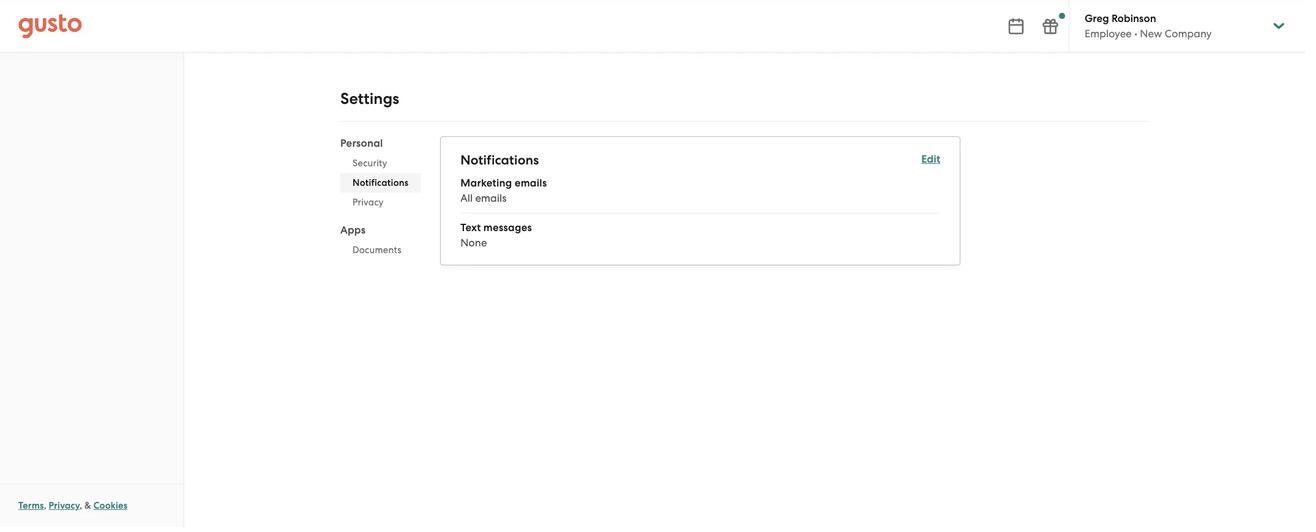 Task type: locate. For each thing, give the bounding box(es) containing it.
privacy
[[353, 197, 384, 208], [49, 501, 80, 512]]

0 horizontal spatial emails
[[475, 192, 507, 204]]

1 horizontal spatial notifications
[[461, 152, 539, 168]]

all
[[461, 192, 473, 204]]

privacy link down security link
[[340, 193, 421, 212]]

1 vertical spatial emails
[[475, 192, 507, 204]]

notifications
[[461, 152, 539, 168], [353, 178, 409, 189]]

apps
[[340, 224, 366, 237]]

text
[[461, 222, 481, 234]]

privacy left &
[[49, 501, 80, 512]]

group containing personal
[[340, 137, 421, 264]]

•
[[1134, 28, 1137, 40]]

0 vertical spatial notifications
[[461, 152, 539, 168]]

&
[[85, 501, 91, 512]]

2 , from the left
[[80, 501, 82, 512]]

emails
[[515, 177, 547, 190], [475, 192, 507, 204]]

0 vertical spatial privacy
[[353, 197, 384, 208]]

company
[[1165, 28, 1212, 40]]

notifications down security link
[[353, 178, 409, 189]]

security link
[[340, 154, 421, 173]]

group
[[340, 137, 421, 264]]

1 horizontal spatial privacy link
[[340, 193, 421, 212]]

documents
[[353, 245, 401, 256]]

terms
[[18, 501, 44, 512]]

1 horizontal spatial emails
[[515, 177, 547, 190]]

terms , privacy , & cookies
[[18, 501, 128, 512]]

0 vertical spatial privacy link
[[340, 193, 421, 212]]

edit link
[[921, 153, 940, 166]]

privacy down notifications link
[[353, 197, 384, 208]]

personal
[[340, 137, 383, 150]]

privacy link
[[340, 193, 421, 212], [49, 501, 80, 512]]

0 horizontal spatial ,
[[44, 501, 46, 512]]

1 vertical spatial privacy
[[49, 501, 80, 512]]

list containing marketing emails
[[461, 176, 940, 250]]

1 horizontal spatial privacy
[[353, 197, 384, 208]]

0 horizontal spatial notifications
[[353, 178, 409, 189]]

notifications inside group
[[461, 152, 539, 168]]

marketing
[[461, 177, 512, 190]]

,
[[44, 501, 46, 512], [80, 501, 82, 512]]

emails down marketing
[[475, 192, 507, 204]]

employee
[[1085, 28, 1132, 40]]

greg robinson employee • new company
[[1085, 12, 1212, 40]]

home image
[[18, 14, 82, 38]]

cookies
[[94, 501, 128, 512]]

marketing emails all emails
[[461, 177, 547, 204]]

privacy link left &
[[49, 501, 80, 512]]

text messages element
[[461, 221, 940, 250]]

emails right marketing
[[515, 177, 547, 190]]

1 vertical spatial privacy link
[[49, 501, 80, 512]]

notifications up marketing
[[461, 152, 539, 168]]

edit
[[921, 153, 940, 166]]

gusto navigation element
[[0, 53, 183, 102]]

security
[[353, 158, 387, 169]]

cookies button
[[94, 499, 128, 514]]

list
[[461, 176, 940, 250]]

0 horizontal spatial privacy
[[49, 501, 80, 512]]

1 horizontal spatial ,
[[80, 501, 82, 512]]

0 horizontal spatial privacy link
[[49, 501, 80, 512]]



Task type: vqa. For each thing, say whether or not it's contained in the screenshot.
Setup at the left of page
no



Task type: describe. For each thing, give the bounding box(es) containing it.
1 vertical spatial notifications
[[353, 178, 409, 189]]

documents link
[[340, 241, 421, 260]]

notifications group
[[461, 152, 940, 250]]

messages
[[484, 222, 532, 234]]

text messages none
[[461, 222, 532, 249]]

robinson
[[1112, 12, 1156, 25]]

notifications link
[[340, 173, 421, 193]]

1 , from the left
[[44, 501, 46, 512]]

none
[[461, 237, 487, 249]]

0 vertical spatial emails
[[515, 177, 547, 190]]

privacy inside privacy link
[[353, 197, 384, 208]]

greg
[[1085, 12, 1109, 25]]

new
[[1140, 28, 1162, 40]]

terms link
[[18, 501, 44, 512]]

settings
[[340, 89, 399, 108]]

marketing emails element
[[461, 176, 940, 214]]



